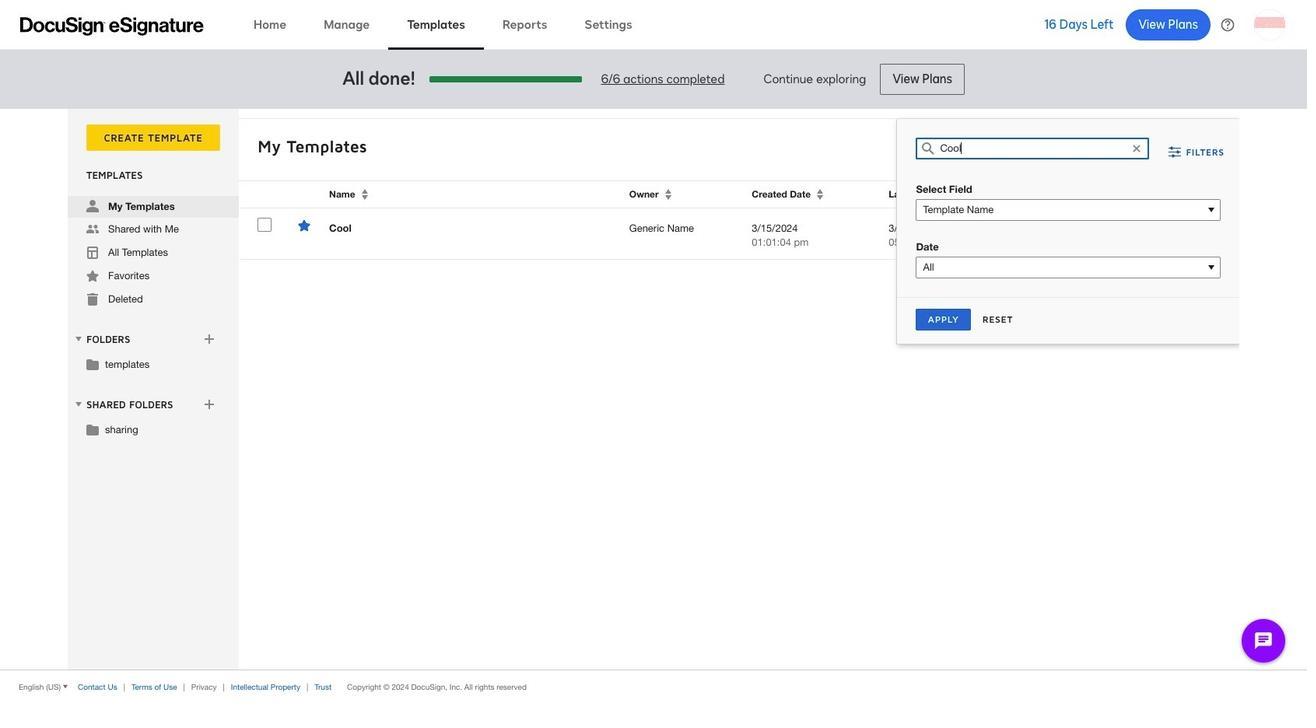 Task type: describe. For each thing, give the bounding box(es) containing it.
folder image for view shared folders icon
[[86, 423, 99, 436]]

docusign esignature image
[[20, 17, 204, 35]]

remove cool from favorites image
[[298, 219, 310, 232]]

view shared folders image
[[72, 398, 85, 411]]

trash image
[[86, 293, 99, 306]]

folder image for view folders image
[[86, 358, 99, 370]]

templates image
[[86, 247, 99, 259]]

Search My Templates text field
[[940, 139, 1126, 159]]

your uploaded profile image image
[[1254, 9, 1286, 40]]

shared image
[[86, 223, 99, 236]]



Task type: vqa. For each thing, say whether or not it's contained in the screenshot.
Your uploaded profile image
yes



Task type: locate. For each thing, give the bounding box(es) containing it.
1 vertical spatial folder image
[[86, 423, 99, 436]]

1 folder image from the top
[[86, 358, 99, 370]]

folder image
[[86, 358, 99, 370], [86, 423, 99, 436]]

more info region
[[0, 670, 1307, 703]]

user image
[[86, 200, 99, 212]]

star filled image
[[86, 270, 99, 282]]

0 vertical spatial folder image
[[86, 358, 99, 370]]

2 folder image from the top
[[86, 423, 99, 436]]

view folders image
[[72, 333, 85, 345]]

secondary navigation region
[[68, 109, 1244, 670]]



